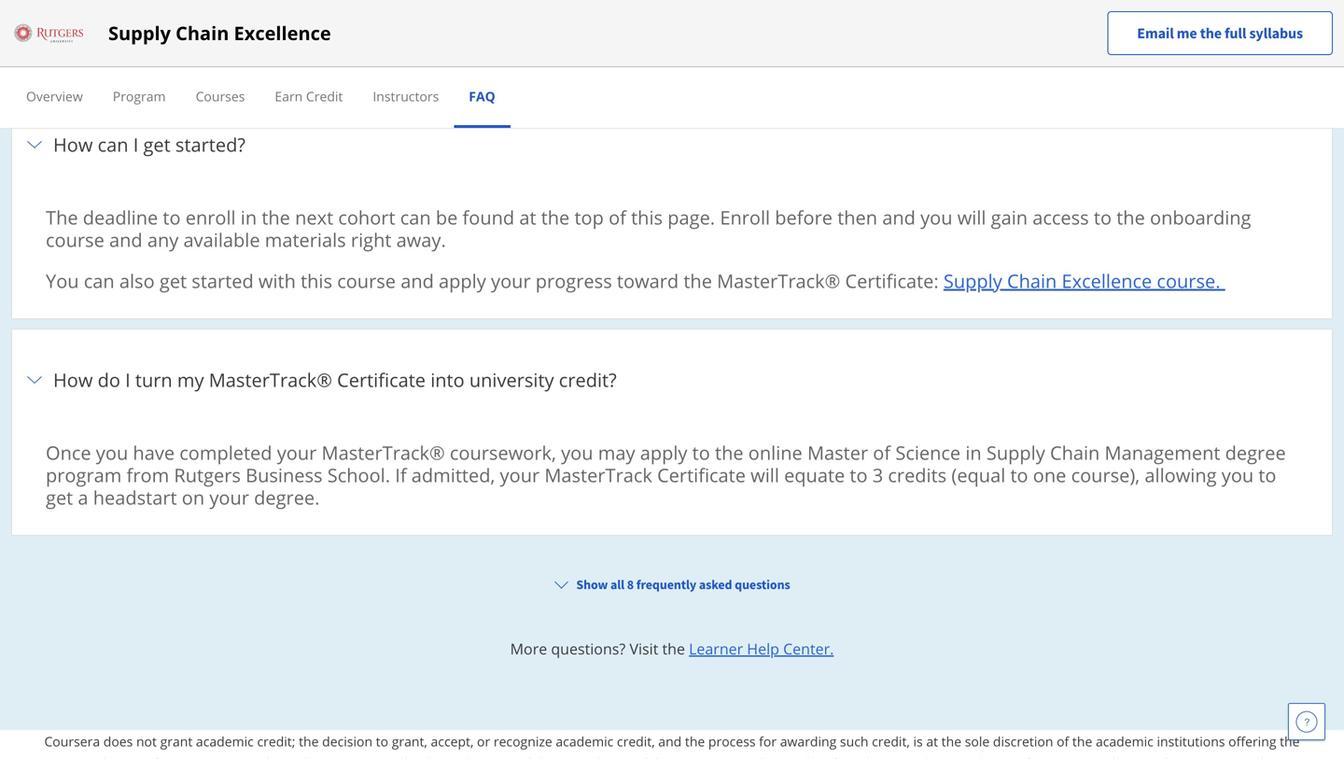Task type: describe. For each thing, give the bounding box(es) containing it.
mastertrack
[[545, 462, 653, 488]]

gartner
[[603, 1, 671, 26]]

courses
[[196, 87, 245, 105]]

the up other
[[299, 732, 319, 750]]

worthy
[[779, 755, 822, 759]]

your left progress
[[491, 268, 531, 293]]

me
[[1177, 24, 1198, 42]]

of right completion
[[635, 755, 648, 759]]

how can i get started?
[[53, 131, 246, 157]]

25
[[128, 1, 149, 26]]

8
[[627, 576, 634, 593]]

3
[[873, 462, 884, 488]]

university
[[470, 367, 554, 392]]

gain
[[991, 204, 1028, 230]]

is
[[914, 732, 923, 750]]

the right visit
[[662, 638, 685, 659]]

#6 best online graduate supply chain management/logistics business programs u.s. news & world report list item
[[63, 32, 1299, 58]]

supply inside once you have completed your mastertrack® coursework, you may apply to the online master of science in supply chain management degree program from rutgers business school. if admitted, your mastertrack certificate will equate to 3 credits (equal to one course), allowing you to get a headstart on your degree.
[[987, 440, 1046, 465]]

get for also
[[160, 268, 187, 293]]

any
[[147, 227, 179, 252]]

into
[[431, 367, 465, 392]]

how do i turn my mastertrack® certificate into university credit?
[[53, 367, 617, 392]]

apply for to
[[640, 440, 688, 465]]

grant
[[160, 732, 193, 750]]

and/or
[[247, 755, 288, 759]]

will inside once you have completed your mastertrack® coursework, you may apply to the online master of science in supply chain management degree program from rutgers business school. if admitted, your mastertrack certificate will equate to 3 credits (equal to one course), allowing you to get a headstart on your degree.
[[751, 462, 780, 488]]

completed
[[180, 440, 272, 465]]

away.
[[396, 227, 446, 252]]

a inside coursera does not grant academic credit; the decision to grant, accept, or recognize academic credit, and the process for awarding such credit, is at the sole discretion of the academic institutions offering the mastertrack® certificate program and/or other institutions that have determined that completion of the program may be worthy of academic credit. completion of a mastertrack® certificate program does no
[[1034, 755, 1041, 759]]

email me the full syllabus
[[1138, 24, 1304, 42]]

apply for your
[[439, 268, 486, 293]]

north
[[154, 1, 205, 26]]

#6
[[63, 32, 85, 58]]

to left one
[[1011, 462, 1029, 488]]

1 vertical spatial institutions
[[328, 755, 396, 759]]

progress
[[536, 268, 612, 293]]

1 vertical spatial does
[[1256, 755, 1286, 759]]

the inside button
[[1201, 24, 1222, 42]]

course.
[[1157, 268, 1221, 293]]

faq link
[[469, 87, 496, 105]]

course inside the deadline to enroll in the next cohort can be found at the top of this page. enroll before then and you will gain access to the onboarding course and any available materials right away.
[[46, 227, 104, 252]]

5 list item from the top
[[11, 657, 1333, 759]]

cohort
[[338, 204, 395, 230]]

awarding
[[780, 732, 837, 750]]

all
[[611, 576, 625, 593]]

your up "degree."
[[277, 440, 317, 465]]

decision
[[322, 732, 373, 750]]

of right discretion
[[1057, 732, 1069, 750]]

have inside once you have completed your mastertrack® coursework, you may apply to the online master of science in supply chain management degree program from rutgers business school. if admitted, your mastertrack certificate will equate to 3 credits (equal to one course), allowing you to get a headstart on your degree.
[[133, 440, 175, 465]]

0 horizontal spatial graduate
[[195, 32, 277, 58]]

learner help center. link
[[689, 638, 834, 659]]

course),
[[1072, 462, 1140, 488]]

do
[[98, 367, 120, 392]]

rutgers
[[174, 462, 241, 488]]

you
[[46, 268, 79, 293]]

to left online
[[693, 440, 710, 465]]

deadline
[[83, 204, 158, 230]]

report
[[940, 32, 999, 58]]

credit;
[[257, 732, 296, 750]]

enroll
[[186, 204, 236, 230]]

business inside once you have completed your mastertrack® coursework, you may apply to the online master of science in supply chain management degree program from rutgers business school. if admitted, your mastertrack certificate will equate to 3 credits (equal to one course), allowing you to get a headstart on your degree.
[[246, 462, 323, 488]]

once
[[46, 440, 91, 465]]

get for i
[[143, 131, 171, 157]]

certificate inside once you have completed your mastertrack® coursework, you may apply to the online master of science in supply chain management degree program from rutgers business school. if admitted, your mastertrack certificate will equate to 3 credits (equal to one course), allowing you to get a headstart on your degree.
[[657, 462, 746, 488]]

have inside coursera does not grant academic credit; the decision to grant, accept, or recognize academic credit, and the process for awarding such credit, is at the sole discretion of the academic institutions offering the mastertrack® certificate program and/or other institutions that have determined that completion of the program may be worthy of academic credit. completion of a mastertrack® certificate program does no
[[428, 755, 457, 759]]

toward
[[617, 268, 679, 293]]

from
[[127, 462, 169, 488]]

email
[[1138, 24, 1174, 42]]

of down discretion
[[1018, 755, 1030, 759]]

frequently
[[637, 576, 697, 593]]

certificate inside dropdown button
[[337, 367, 426, 392]]

credits
[[888, 462, 947, 488]]

degree.
[[254, 484, 320, 510]]

the right toward
[[684, 268, 712, 293]]

turn
[[135, 367, 172, 392]]

list item containing how can i get started?
[[11, 93, 1333, 329]]

materials
[[265, 227, 346, 252]]

and right then
[[883, 204, 916, 230]]

for
[[759, 732, 777, 750]]

mastertrack® inside dropdown button
[[209, 367, 332, 392]]

equate
[[784, 462, 845, 488]]

get inside once you have completed your mastertrack® coursework, you may apply to the online master of science in supply chain management degree program from rutgers business school. if admitted, your mastertrack certificate will equate to 3 credits (equal to one course), allowing you to get a headstart on your degree.
[[46, 484, 73, 510]]

4 list item from the top
[[11, 545, 1333, 648]]

#5 top 25 north american supply chain graduate programs - gartner list item
[[63, 1, 1299, 26]]

program inside once you have completed your mastertrack® coursework, you may apply to the online master of science in supply chain management degree program from rutgers business school. if admitted, your mastertrack certificate will equate to 3 credits (equal to one course), allowing you to get a headstart on your degree.
[[46, 462, 122, 488]]

the left top in the top of the page
[[541, 204, 570, 230]]

courses link
[[196, 87, 245, 105]]

one
[[1033, 462, 1067, 488]]

of down "awarding"
[[825, 755, 837, 759]]

program
[[113, 87, 166, 105]]

chain inside once you have completed your mastertrack® coursework, you may apply to the online master of science in supply chain management degree program from rutgers business school. if admitted, your mastertrack certificate will equate to 3 credits (equal to one course), allowing you to get a headstart on your degree.
[[1050, 440, 1100, 465]]

in inside once you have completed your mastertrack® coursework, you may apply to the online master of science in supply chain management degree program from rutgers business school. if admitted, your mastertrack certificate will equate to 3 credits (equal to one course), allowing you to get a headstart on your degree.
[[966, 440, 982, 465]]

to inside coursera does not grant academic credit; the decision to grant, accept, or recognize academic credit, and the process for awarding such credit, is at the sole discretion of the academic institutions offering the mastertrack® certificate program and/or other institutions that have determined that completion of the program may be worthy of academic credit. completion of a mastertrack® certificate program does no
[[376, 732, 389, 750]]

completion
[[563, 755, 632, 759]]

your right on
[[209, 484, 249, 510]]

program down offering
[[1199, 755, 1253, 759]]

program down grant
[[190, 755, 244, 759]]

earn
[[275, 87, 303, 105]]

0 vertical spatial does
[[103, 732, 133, 750]]

completion
[[944, 755, 1015, 759]]

1 vertical spatial programs
[[684, 32, 768, 58]]

collapsed list
[[11, 0, 1333, 759]]

the deadline to enroll in the next cohort can be found at the top of this page. enroll before then and you will gain access to the onboarding course and any available materials right away.
[[46, 204, 1252, 252]]

u.s.
[[773, 32, 807, 58]]

to left enroll
[[163, 204, 181, 230]]

center.
[[783, 638, 834, 659]]

your right admitted,
[[500, 462, 540, 488]]

how do i turn my mastertrack® certificate into university credit? button
[[23, 341, 1321, 419]]

available
[[183, 227, 260, 252]]

#5
[[63, 1, 85, 26]]

the right completion
[[651, 755, 671, 759]]

grant,
[[392, 732, 428, 750]]

the left onboarding
[[1117, 204, 1146, 230]]

earn credit
[[275, 87, 343, 105]]

online
[[133, 32, 190, 58]]

on
[[182, 484, 205, 510]]

the
[[46, 204, 78, 230]]

degree
[[1226, 440, 1286, 465]]

more
[[510, 638, 547, 659]]

list inside list item
[[53, 0, 1299, 58]]

learner
[[689, 638, 743, 659]]

1 horizontal spatial graduate
[[416, 1, 498, 26]]

sole
[[965, 732, 990, 750]]

business inside #5 top 25 north american supply chain graduate programs - gartner #6 best online graduate supply chain management/logistics business programs u.s. news & world report
[[602, 32, 679, 58]]

started?
[[175, 131, 246, 157]]

headstart
[[93, 484, 177, 510]]

you right once
[[96, 440, 128, 465]]

you can also get started with this course and apply your progress toward the mastertrack® certificate: supply chain excellence course.
[[46, 268, 1226, 293]]

can for started
[[84, 268, 115, 293]]



Task type: locate. For each thing, give the bounding box(es) containing it.
excellence down access
[[1062, 268, 1152, 293]]

excellence inside list item
[[1062, 268, 1152, 293]]

program left from
[[46, 462, 122, 488]]

supply
[[298, 1, 356, 26], [108, 20, 171, 46], [282, 32, 341, 58], [944, 268, 1003, 293], [987, 440, 1046, 465]]

news
[[812, 32, 860, 58]]

next
[[295, 204, 333, 230]]

of
[[609, 204, 626, 230], [873, 440, 891, 465], [1057, 732, 1069, 750], [635, 755, 648, 759], [825, 755, 837, 759], [1018, 755, 1030, 759]]

the left sole
[[942, 732, 962, 750]]

will inside the deadline to enroll in the next cohort can be found at the top of this page. enroll before then and you will gain access to the onboarding course and any available materials right away.
[[958, 204, 986, 230]]

that down grant,
[[400, 755, 424, 759]]

overview
[[26, 87, 83, 105]]

1 horizontal spatial in
[[966, 440, 982, 465]]

chevron right image
[[23, 133, 46, 156], [23, 369, 46, 391]]

asked
[[699, 576, 732, 593]]

the left next
[[262, 204, 290, 230]]

0 vertical spatial will
[[958, 204, 986, 230]]

apply down how do i turn my mastertrack® certificate into university credit? dropdown button
[[640, 440, 688, 465]]

i down program link
[[133, 131, 138, 157]]

how inside dropdown button
[[53, 131, 93, 157]]

list containing #5 top 25 north american supply chain graduate programs - gartner
[[53, 0, 1299, 58]]

can inside the deadline to enroll in the next cohort can be found at the top of this page. enroll before then and you will gain access to the onboarding course and any available materials right away.
[[400, 204, 431, 230]]

and left any
[[109, 227, 143, 252]]

apply inside once you have completed your mastertrack® coursework, you may apply to the online master of science in supply chain management degree program from rutgers business school. if admitted, your mastertrack certificate will equate to 3 credits (equal to one course), allowing you to get a headstart on your degree.
[[640, 440, 688, 465]]

if
[[395, 462, 407, 488]]

the right me
[[1201, 24, 1222, 42]]

in right enroll
[[241, 204, 257, 230]]

0 vertical spatial i
[[133, 131, 138, 157]]

1 credit, from the left
[[617, 732, 655, 750]]

business down gartner
[[602, 32, 679, 58]]

full
[[1225, 24, 1247, 42]]

mastertrack® inside once you have completed your mastertrack® coursework, you may apply to the online master of science in supply chain management degree program from rutgers business school. if admitted, your mastertrack certificate will equate to 3 credits (equal to one course), allowing you to get a headstart on your degree.
[[322, 440, 445, 465]]

i inside dropdown button
[[133, 131, 138, 157]]

before
[[775, 204, 833, 230]]

1 vertical spatial graduate
[[195, 32, 277, 58]]

0 vertical spatial can
[[98, 131, 128, 157]]

get
[[143, 131, 171, 157], [160, 268, 187, 293], [46, 484, 73, 510]]

of right master
[[873, 440, 891, 465]]

rutgers university image
[[11, 18, 86, 48]]

chevron right image inside how do i turn my mastertrack® certificate into university credit? dropdown button
[[23, 369, 46, 391]]

list
[[53, 0, 1299, 58]]

can down program link
[[98, 131, 128, 157]]

chevron right image for how can i get started?
[[23, 133, 46, 156]]

coursework,
[[450, 440, 556, 465]]

0 horizontal spatial that
[[400, 755, 424, 759]]

that down "recognize" on the bottom left of the page
[[535, 755, 560, 759]]

0 horizontal spatial have
[[133, 440, 175, 465]]

1 vertical spatial course
[[337, 268, 396, 293]]

0 vertical spatial programs
[[503, 1, 587, 26]]

i right do
[[125, 367, 130, 392]]

you down credit?
[[561, 440, 593, 465]]

can
[[98, 131, 128, 157], [400, 204, 431, 230], [84, 268, 115, 293]]

mastertrack® down before
[[717, 268, 841, 293]]

of inside once you have completed your mastertrack® coursework, you may apply to the online master of science in supply chain management degree program from rutgers business school. if admitted, your mastertrack certificate will equate to 3 credits (equal to one course), allowing you to get a headstart on your degree.
[[873, 440, 891, 465]]

2 credit, from the left
[[872, 732, 910, 750]]

american
[[210, 1, 293, 26]]

will left equate
[[751, 462, 780, 488]]

1 vertical spatial in
[[966, 440, 982, 465]]

may
[[598, 440, 635, 465], [731, 755, 757, 759]]

1 horizontal spatial this
[[631, 204, 663, 230]]

how down overview link
[[53, 131, 93, 157]]

at inside the deadline to enroll in the next cohort can be found at the top of this page. enroll before then and you will gain access to the onboarding course and any available materials right away.
[[519, 204, 536, 230]]

instructors
[[373, 87, 439, 105]]

may down credit?
[[598, 440, 635, 465]]

0 horizontal spatial institutions
[[328, 755, 396, 759]]

page.
[[668, 204, 715, 230]]

coursera
[[44, 732, 100, 750]]

top
[[575, 204, 604, 230]]

get right also
[[160, 268, 187, 293]]

1 vertical spatial can
[[400, 204, 431, 230]]

list item containing #5 top 25 north american supply chain graduate programs - gartner
[[11, 0, 1333, 94]]

help center image
[[1296, 711, 1318, 733]]

1 horizontal spatial at
[[927, 732, 938, 750]]

in
[[241, 204, 257, 230], [966, 440, 982, 465]]

how can i get started? button
[[23, 105, 1321, 184]]

get down once
[[46, 484, 73, 510]]

this inside the deadline to enroll in the next cohort can be found at the top of this page. enroll before then and you will gain access to the onboarding course and any available materials right away.
[[631, 204, 663, 230]]

in inside the deadline to enroll in the next cohort can be found at the top of this page. enroll before then and you will gain access to the onboarding course and any available materials right away.
[[241, 204, 257, 230]]

0 horizontal spatial credit,
[[617, 732, 655, 750]]

1 vertical spatial will
[[751, 462, 780, 488]]

determined
[[460, 755, 532, 759]]

chain
[[361, 1, 411, 26], [176, 20, 229, 46], [346, 32, 396, 58], [1007, 268, 1057, 293], [1050, 440, 1100, 465]]

2 that from the left
[[535, 755, 560, 759]]

course down right
[[337, 268, 396, 293]]

other
[[292, 755, 325, 759]]

chevron right image left do
[[23, 369, 46, 391]]

0 vertical spatial chevron right image
[[23, 133, 46, 156]]

coursera does not grant academic credit; the decision to grant, accept, or recognize academic credit, and the process for awarding such credit, is at the sole discretion of the academic institutions offering the mastertrack® certificate program and/or other institutions that have determined that completion of the program may be worthy of academic credit. completion of a mastertrack® certificate program does no
[[35, 732, 1309, 759]]

a down discretion
[[1034, 755, 1041, 759]]

the inside once you have completed your mastertrack® coursework, you may apply to the online master of science in supply chain management degree program from rutgers business school. if admitted, your mastertrack certificate will equate to 3 credits (equal to one course), allowing you to get a headstart on your degree.
[[715, 440, 744, 465]]

to left grant,
[[376, 732, 389, 750]]

0 vertical spatial apply
[[439, 268, 486, 293]]

mastertrack® down how do i turn my mastertrack® certificate into university credit?
[[322, 440, 445, 465]]

1 that from the left
[[400, 755, 424, 759]]

0 horizontal spatial business
[[246, 462, 323, 488]]

mastertrack® right my
[[209, 367, 332, 392]]

program link
[[113, 87, 166, 105]]

0 horizontal spatial may
[[598, 440, 635, 465]]

management
[[1105, 440, 1221, 465]]

onboarding
[[1150, 204, 1252, 230]]

1 horizontal spatial i
[[133, 131, 138, 157]]

to left 3
[[850, 462, 868, 488]]

list item containing how do i turn my mastertrack® certificate into university credit?
[[11, 328, 1333, 546]]

certificate:
[[845, 268, 939, 293]]

1 chevron right image from the top
[[23, 133, 46, 156]]

graduate up management/logistics
[[416, 1, 498, 26]]

may down process at bottom right
[[731, 755, 757, 759]]

0 vertical spatial institutions
[[1157, 732, 1226, 750]]

program down process at bottom right
[[674, 755, 728, 759]]

0 vertical spatial at
[[519, 204, 536, 230]]

the right discretion
[[1073, 732, 1093, 750]]

and inside coursera does not grant academic credit; the decision to grant, accept, or recognize academic credit, and the process for awarding such credit, is at the sole discretion of the academic institutions offering the mastertrack® certificate program and/or other institutions that have determined that completion of the program may be worthy of academic credit. completion of a mastertrack® certificate program does no
[[659, 732, 682, 750]]

can right the cohort at top left
[[400, 204, 431, 230]]

mastertrack® down coursera
[[35, 755, 122, 759]]

1 vertical spatial apply
[[640, 440, 688, 465]]

be left found
[[436, 204, 458, 230]]

0 horizontal spatial at
[[519, 204, 536, 230]]

be
[[436, 204, 458, 230], [760, 755, 776, 759]]

world
[[883, 32, 935, 58]]

institutions down decision
[[328, 755, 396, 759]]

1 horizontal spatial apply
[[640, 440, 688, 465]]

credit, left is
[[872, 732, 910, 750]]

my
[[177, 367, 204, 392]]

get inside dropdown button
[[143, 131, 171, 157]]

be inside the deadline to enroll in the next cohort can be found at the top of this page. enroll before then and you will gain access to the onboarding course and any available materials right away.
[[436, 204, 458, 230]]

does down offering
[[1256, 755, 1286, 759]]

0 horizontal spatial this
[[301, 268, 332, 293]]

1 vertical spatial this
[[301, 268, 332, 293]]

master
[[808, 440, 868, 465]]

will
[[958, 204, 986, 230], [751, 462, 780, 488]]

graduate down the american
[[195, 32, 277, 58]]

2 vertical spatial can
[[84, 268, 115, 293]]

1 horizontal spatial credit,
[[872, 732, 910, 750]]

1 horizontal spatial does
[[1256, 755, 1286, 759]]

of right top in the top of the page
[[609, 204, 626, 230]]

syllabus
[[1250, 24, 1304, 42]]

0 horizontal spatial course
[[46, 227, 104, 252]]

accept,
[[431, 732, 474, 750]]

1 how from the top
[[53, 131, 93, 157]]

3 list item from the top
[[11, 328, 1333, 546]]

may inside coursera does not grant academic credit; the decision to grant, accept, or recognize academic credit, and the process for awarding such credit, is at the sole discretion of the academic institutions offering the mastertrack® certificate program and/or other institutions that have determined that completion of the program may be worthy of academic credit. completion of a mastertrack® certificate program does no
[[731, 755, 757, 759]]

credit
[[306, 87, 343, 105]]

get down program link
[[143, 131, 171, 157]]

can inside dropdown button
[[98, 131, 128, 157]]

apply
[[439, 268, 486, 293], [640, 440, 688, 465]]

1 horizontal spatial a
[[1034, 755, 1041, 759]]

how for how can i get started?
[[53, 131, 93, 157]]

0 horizontal spatial excellence
[[234, 20, 331, 46]]

1 vertical spatial at
[[927, 732, 938, 750]]

at right is
[[927, 732, 938, 750]]

credit.
[[902, 755, 940, 759]]

0 vertical spatial be
[[436, 204, 458, 230]]

0 vertical spatial excellence
[[234, 20, 331, 46]]

not
[[136, 732, 157, 750]]

0 horizontal spatial in
[[241, 204, 257, 230]]

2 vertical spatial get
[[46, 484, 73, 510]]

2 how from the top
[[53, 367, 93, 392]]

the
[[1201, 24, 1222, 42], [262, 204, 290, 230], [541, 204, 570, 230], [1117, 204, 1146, 230], [684, 268, 712, 293], [715, 440, 744, 465], [662, 638, 685, 659], [299, 732, 319, 750], [685, 732, 705, 750], [942, 732, 962, 750], [1073, 732, 1093, 750], [1280, 732, 1300, 750], [651, 755, 671, 759]]

1 horizontal spatial that
[[535, 755, 560, 759]]

may inside once you have completed your mastertrack® coursework, you may apply to the online master of science in supply chain management degree program from rutgers business school. if admitted, your mastertrack certificate will equate to 3 credits (equal to one course), allowing you to get a headstart on your degree.
[[598, 440, 635, 465]]

help
[[747, 638, 780, 659]]

does
[[103, 732, 133, 750], [1256, 755, 1286, 759]]

does left the not
[[103, 732, 133, 750]]

how for how do i turn my mastertrack® certificate into university credit?
[[53, 367, 93, 392]]

have up headstart
[[133, 440, 175, 465]]

1 horizontal spatial programs
[[684, 32, 768, 58]]

with
[[259, 268, 296, 293]]

0 horizontal spatial will
[[751, 462, 780, 488]]

at right found
[[519, 204, 536, 230]]

institutions left offering
[[1157, 732, 1226, 750]]

0 horizontal spatial programs
[[503, 1, 587, 26]]

0 vertical spatial a
[[78, 484, 88, 510]]

science
[[896, 440, 961, 465]]

1 vertical spatial be
[[760, 755, 776, 759]]

course up 'you'
[[46, 227, 104, 252]]

program
[[46, 462, 122, 488], [190, 755, 244, 759], [674, 755, 728, 759], [1199, 755, 1253, 759]]

be down the for
[[760, 755, 776, 759]]

1 vertical spatial a
[[1034, 755, 1041, 759]]

credit,
[[617, 732, 655, 750], [872, 732, 910, 750]]

to
[[163, 204, 181, 230], [1094, 204, 1112, 230], [693, 440, 710, 465], [850, 462, 868, 488], [1011, 462, 1029, 488], [1259, 462, 1277, 488], [376, 732, 389, 750]]

show all 8 frequently asked questions
[[576, 576, 791, 593]]

how left do
[[53, 367, 93, 392]]

the left online
[[715, 440, 744, 465]]

1 vertical spatial chevron right image
[[23, 369, 46, 391]]

will left gain
[[958, 204, 986, 230]]

certificate
[[337, 367, 426, 392], [657, 462, 746, 488], [125, 755, 187, 759], [1134, 755, 1196, 759]]

a down once
[[78, 484, 88, 510]]

0 vertical spatial business
[[602, 32, 679, 58]]

started
[[192, 268, 254, 293]]

and down away.
[[401, 268, 434, 293]]

found
[[463, 204, 515, 230]]

1 vertical spatial excellence
[[1062, 268, 1152, 293]]

0 vertical spatial this
[[631, 204, 663, 230]]

1 horizontal spatial business
[[602, 32, 679, 58]]

0 vertical spatial graduate
[[416, 1, 498, 26]]

0 vertical spatial in
[[241, 204, 257, 230]]

be inside coursera does not grant academic credit; the decision to grant, accept, or recognize academic credit, and the process for awarding such credit, is at the sole discretion of the academic institutions offering the mastertrack® certificate program and/or other institutions that have determined that completion of the program may be worthy of academic credit. completion of a mastertrack® certificate program does no
[[760, 755, 776, 759]]

this right with
[[301, 268, 332, 293]]

i for turn
[[125, 367, 130, 392]]

at inside coursera does not grant academic credit; the decision to grant, accept, or recognize academic credit, and the process for awarding such credit, is at the sole discretion of the academic institutions offering the mastertrack® certificate program and/or other institutions that have determined that completion of the program may be worthy of academic credit. completion of a mastertrack® certificate program does no
[[927, 732, 938, 750]]

1 horizontal spatial will
[[958, 204, 986, 230]]

1 vertical spatial get
[[160, 268, 187, 293]]

1 vertical spatial may
[[731, 755, 757, 759]]

chevron right image inside "how can i get started?" dropdown button
[[23, 133, 46, 156]]

offering
[[1229, 732, 1277, 750]]

0 vertical spatial may
[[598, 440, 635, 465]]

0 vertical spatial how
[[53, 131, 93, 157]]

your
[[491, 268, 531, 293], [277, 440, 317, 465], [500, 462, 540, 488], [209, 484, 249, 510]]

1 horizontal spatial course
[[337, 268, 396, 293]]

apply down away.
[[439, 268, 486, 293]]

the right offering
[[1280, 732, 1300, 750]]

at
[[519, 204, 536, 230], [927, 732, 938, 750]]

1 horizontal spatial excellence
[[1062, 268, 1152, 293]]

enroll
[[720, 204, 770, 230]]

more questions? visit the learner help center.
[[510, 638, 834, 659]]

how inside dropdown button
[[53, 367, 93, 392]]

excellence up earn on the left of page
[[234, 20, 331, 46]]

have down "accept," at the bottom
[[428, 755, 457, 759]]

of inside the deadline to enroll in the next cohort can be found at the top of this page. enroll before then and you will gain access to the onboarding course and any available materials right away.
[[609, 204, 626, 230]]

chevron right image down overview
[[23, 133, 46, 156]]

1 horizontal spatial institutions
[[1157, 732, 1226, 750]]

top
[[90, 1, 123, 26]]

0 horizontal spatial a
[[78, 484, 88, 510]]

can right 'you'
[[84, 268, 115, 293]]

in right the science
[[966, 440, 982, 465]]

a
[[78, 484, 88, 510], [1034, 755, 1041, 759]]

0 vertical spatial get
[[143, 131, 171, 157]]

0 vertical spatial have
[[133, 440, 175, 465]]

1 horizontal spatial have
[[428, 755, 457, 759]]

that
[[400, 755, 424, 759], [535, 755, 560, 759]]

business left school.
[[246, 462, 323, 488]]

1 vertical spatial i
[[125, 367, 130, 392]]

credit, up completion
[[617, 732, 655, 750]]

you right "allowing"
[[1222, 462, 1254, 488]]

then
[[838, 204, 878, 230]]

you inside the deadline to enroll in the next cohort can be found at the top of this page. enroll before then and you will gain access to the onboarding course and any available materials right away.
[[921, 204, 953, 230]]

1 vertical spatial how
[[53, 367, 93, 392]]

1 vertical spatial have
[[428, 755, 457, 759]]

1 list item from the top
[[11, 0, 1333, 94]]

earn credit link
[[275, 87, 343, 105]]

(equal
[[952, 462, 1006, 488]]

i for get
[[133, 131, 138, 157]]

programs down #5 top 25 north american supply chain graduate programs - gartner list item
[[684, 32, 768, 58]]

mastertrack® down discretion
[[1044, 755, 1131, 759]]

1 horizontal spatial be
[[760, 755, 776, 759]]

how
[[53, 131, 93, 157], [53, 367, 93, 392]]

and left process at bottom right
[[659, 732, 682, 750]]

school.
[[328, 462, 390, 488]]

a inside once you have completed your mastertrack® coursework, you may apply to the online master of science in supply chain management degree program from rutgers business school. if admitted, your mastertrack certificate will equate to 3 credits (equal to one course), allowing you to get a headstart on your degree.
[[78, 484, 88, 510]]

list item
[[11, 0, 1333, 94], [11, 93, 1333, 329], [11, 328, 1333, 546], [11, 545, 1333, 648], [11, 657, 1333, 759]]

to right "allowing"
[[1259, 462, 1277, 488]]

chevron right image for how do i turn my mastertrack® certificate into university credit?
[[23, 369, 46, 391]]

0 horizontal spatial be
[[436, 204, 458, 230]]

this left the page. at the top
[[631, 204, 663, 230]]

2 list item from the top
[[11, 93, 1333, 329]]

programs left -
[[503, 1, 587, 26]]

&
[[865, 32, 878, 58]]

you
[[921, 204, 953, 230], [96, 440, 128, 465], [561, 440, 593, 465], [1222, 462, 1254, 488]]

such
[[840, 732, 869, 750]]

certificate menu element
[[11, 67, 1333, 128]]

0 vertical spatial course
[[46, 227, 104, 252]]

questions
[[735, 576, 791, 593]]

0 horizontal spatial does
[[103, 732, 133, 750]]

can for started?
[[98, 131, 128, 157]]

supply chain excellence
[[108, 20, 331, 46]]

i inside dropdown button
[[125, 367, 130, 392]]

you left gain
[[921, 204, 953, 230]]

1 horizontal spatial may
[[731, 755, 757, 759]]

discretion
[[993, 732, 1054, 750]]

1 vertical spatial business
[[246, 462, 323, 488]]

instructors link
[[373, 87, 439, 105]]

0 horizontal spatial apply
[[439, 268, 486, 293]]

overview link
[[26, 87, 83, 105]]

0 horizontal spatial i
[[125, 367, 130, 392]]

to right access
[[1094, 204, 1112, 230]]

the left process at bottom right
[[685, 732, 705, 750]]

2 chevron right image from the top
[[23, 369, 46, 391]]



Task type: vqa. For each thing, say whether or not it's contained in the screenshot.
you
yes



